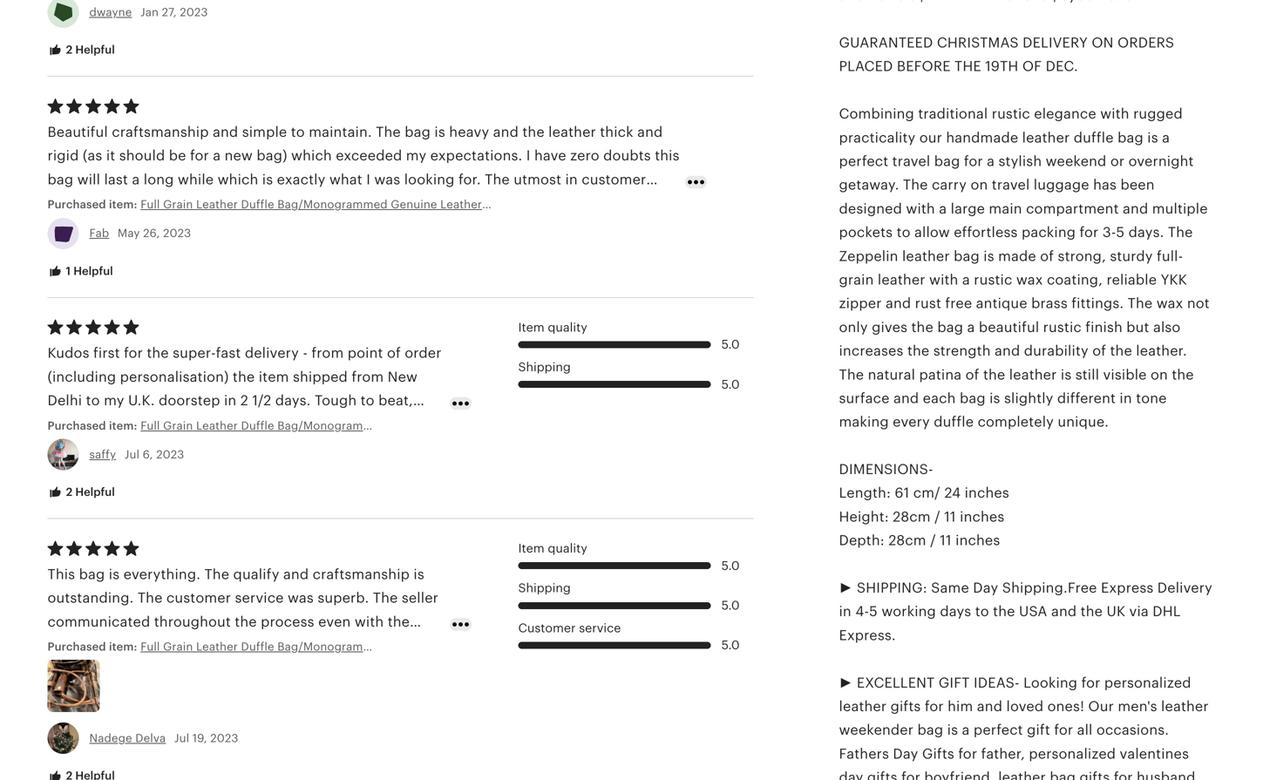 Task type: vqa. For each thing, say whether or not it's contained in the screenshot.
▻
no



Task type: locate. For each thing, give the bounding box(es) containing it.
day inside "► excellent gift ideas- looking for personalized leather gifts for him and loved ones! our men's leather weekender bag is a perfect gift for all occasions. fathers day gifts for father, personalized valentines day gifts for boyfriend, leather bag gifts for hus"
[[893, 746, 918, 762]]

incredibly
[[48, 219, 115, 235]]

0 vertical spatial shipping
[[518, 360, 571, 374]]

2 purchased item: from the top
[[48, 419, 141, 432]]

2023 right the 19,
[[210, 732, 238, 745]]

maintain.
[[309, 124, 372, 140]]

bag
[[405, 124, 431, 140], [1118, 130, 1144, 145], [934, 153, 960, 169], [48, 172, 73, 187], [954, 248, 980, 264], [938, 319, 964, 335], [960, 391, 986, 406], [918, 723, 944, 738], [1050, 770, 1076, 780]]

0 vertical spatial item:
[[109, 198, 137, 211]]

with up truly.
[[443, 219, 473, 235]]

2 item from the top
[[518, 542, 545, 555]]

weekend
[[1046, 153, 1107, 169]]

and up this
[[637, 124, 663, 140]]

2 vertical spatial inches
[[956, 533, 1000, 549]]

for left boyfriend, at the bottom of the page
[[902, 770, 921, 780]]

very
[[48, 243, 78, 258]]

1 vertical spatial purchased
[[48, 419, 106, 432]]

1 vertical spatial item quality
[[518, 542, 587, 555]]

combining
[[839, 106, 915, 122]]

2 2 helpful button from the top
[[34, 476, 128, 509]]

2023 up purchase
[[163, 227, 191, 240]]

0 vertical spatial perfect
[[839, 153, 889, 169]]

1 item: from the top
[[109, 198, 137, 211]]

5 inside combining traditional rustic elegance with rugged practicality our handmade leather duffle bag is a perfect travel bag for a stylish weekend or overnight getaway. the carry on travel luggage has been designed with a large main compartment and multiple pockets to allow effortless packing for 3-5 days. the zeppelin leather bag is made of strong, sturdy full- grain leather with a rustic wax coating, reliable ykk zipper and rust free antique brass fittings. the wax not only gives the bag a beautiful rustic finish but also increases the strength and durability of the leather. the natural patina of the leather is still visible on the surface and each bag is slightly different in tone making every duffle completely unique.
[[1116, 225, 1125, 240]]

1 5.0 from the top
[[722, 338, 740, 352]]

fittings.
[[1072, 296, 1124, 311]]

1 purchased item: from the top
[[48, 198, 141, 211]]

and down 'up'
[[225, 243, 251, 258]]

bag down the free
[[938, 319, 964, 335]]

days. inside combining traditional rustic elegance with rugged practicality our handmade leather duffle bag is a perfect travel bag for a stylish weekend or overnight getaway. the carry on travel luggage has been designed with a large main compartment and multiple pockets to allow effortless packing for 3-5 days. the zeppelin leather bag is made of strong, sturdy full- grain leather with a rustic wax coating, reliable ykk zipper and rust free antique brass fittings. the wax not only gives the bag a beautiful rustic finish but also increases the strength and durability of the leather. the natural patina of the leather is still visible on the surface and each bag is slightly different in tone making every duffle completely unique.
[[1129, 225, 1164, 240]]

1 horizontal spatial wax
[[1157, 296, 1184, 311]]

on down leather.
[[1151, 367, 1168, 383]]

utmost
[[514, 172, 562, 187]]

a right at
[[324, 243, 332, 258]]

for up boyfriend, at the bottom of the page
[[958, 746, 978, 762]]

these
[[592, 219, 630, 235]]

1 2 helpful from the top
[[63, 43, 115, 56]]

11
[[944, 509, 956, 525], [940, 533, 952, 549]]

0 vertical spatial travel
[[893, 153, 931, 169]]

2023 right 6, on the left bottom of page
[[156, 448, 184, 461]]

2 vertical spatial helpful
[[75, 486, 115, 499]]

purchased
[[48, 198, 106, 211], [48, 419, 106, 432], [48, 640, 106, 653]]

end
[[512, 219, 538, 235]]

which up exactly at the top of page
[[291, 148, 332, 164]]

the up the surface
[[839, 367, 864, 383]]

helpful for fab may 26, 2023
[[73, 264, 113, 277]]

for right "be"
[[190, 148, 209, 164]]

► left shipping:
[[839, 580, 853, 596]]

1 vertical spatial purchased item:
[[48, 419, 141, 432]]

on up large
[[971, 177, 988, 193]]

shipping.free
[[1002, 580, 1097, 596]]

0 vertical spatial inches
[[965, 485, 1010, 501]]

2 vertical spatial to
[[975, 604, 989, 620]]

only
[[324, 219, 353, 235], [839, 319, 868, 335]]

1 horizontal spatial which
[[291, 148, 332, 164]]

and down the "utmost"
[[529, 195, 554, 211]]

0 horizontal spatial perfect
[[839, 153, 889, 169]]

usa
[[1019, 604, 1048, 620]]

0 vertical spatial rustic
[[992, 106, 1030, 122]]

perfect up getaway. at the top of the page
[[839, 153, 889, 169]]

dimensions- length: 61 cm/ 24 inches height: 28cm / 11 inches depth: 28cm /  11 inches
[[839, 462, 1010, 549]]

purchased item: down will
[[48, 198, 141, 211]]

leather up rust
[[878, 272, 926, 288]]

1 vertical spatial i
[[366, 172, 371, 187]]

on
[[971, 177, 988, 193], [1151, 367, 1168, 383]]

1 horizontal spatial perfect
[[974, 723, 1023, 738]]

a down for.
[[465, 195, 473, 211]]

2 item quality from the top
[[518, 542, 587, 555]]

2 purchased from the top
[[48, 419, 106, 432]]

a inside "► excellent gift ideas- looking for personalized leather gifts for him and loved ones! our men's leather weekender bag is a perfect gift for all occasions. fathers day gifts for father, personalized valentines day gifts for boyfriend, leather bag gifts for hus"
[[962, 723, 970, 738]]

only right one
[[324, 219, 353, 235]]

► inside "► excellent gift ideas- looking for personalized leather gifts for him and loved ones! our men's leather weekender bag is a perfect gift for all occasions. fathers day gifts for father, personalized valentines day gifts for boyfriend, leather bag gifts for hus"
[[839, 675, 853, 691]]

the down the multiple
[[1168, 225, 1193, 240]]

the up exceeded
[[376, 124, 401, 140]]

0 vertical spatial 2
[[66, 43, 73, 56]]

2 helpful for 2nd "2 helpful" button from the bottom of the page
[[63, 43, 115, 56]]

2 horizontal spatial to
[[975, 604, 989, 620]]

1 vertical spatial of
[[1093, 343, 1107, 359]]

1 vertical spatial travel
[[992, 177, 1030, 193]]

5 up express.
[[869, 604, 878, 620]]

0 vertical spatial quality
[[548, 321, 587, 334]]

0 vertical spatial purchased
[[48, 198, 106, 211]]

bag)
[[257, 148, 287, 164]]

made
[[998, 248, 1037, 264]]

bag up or
[[1118, 130, 1144, 145]]

and down shipping.free
[[1051, 604, 1077, 620]]

sturdy
[[1110, 248, 1153, 264]]

the
[[376, 124, 401, 140], [485, 172, 510, 187], [903, 177, 928, 193], [154, 195, 179, 211], [1168, 225, 1193, 240], [1128, 296, 1153, 311], [839, 367, 864, 383]]

0 horizontal spatial wax
[[1017, 272, 1043, 288]]

getaway.
[[839, 177, 899, 193]]

boyfriend,
[[925, 770, 995, 780]]

1 vertical spatial 2 helpful
[[63, 486, 115, 499]]

2 shipping from the top
[[518, 582, 571, 595]]

one
[[295, 219, 320, 235]]

leather right men's
[[1161, 699, 1209, 715]]

antique
[[976, 296, 1028, 311]]

days. up "sturdy" on the right top of the page
[[1129, 225, 1164, 240]]

the down 'up'
[[236, 219, 258, 235]]

leather down allow
[[902, 248, 950, 264]]

of down strength
[[966, 367, 980, 383]]

a down him
[[962, 723, 970, 738]]

days.
[[634, 219, 669, 235], [1129, 225, 1164, 240]]

my
[[406, 148, 427, 164]]

dec.
[[1046, 59, 1078, 74]]

5 5.0 from the top
[[722, 639, 740, 652]]

purchase
[[159, 243, 222, 258]]

1 horizontal spatial travel
[[992, 177, 1030, 193]]

0 vertical spatial ►
[[839, 580, 853, 596]]

men's
[[1118, 699, 1158, 715]]

in inside combining traditional rustic elegance with rugged practicality our handmade leather duffle bag is a perfect travel bag for a stylish weekend or overnight getaway. the carry on travel luggage has been designed with a large main compartment and multiple pockets to allow effortless packing for 3-5 days. the zeppelin leather bag is made of strong, sturdy full- grain leather with a rustic wax coating, reliable ykk zipper and rust free antique brass fittings. the wax not only gives the bag a beautiful rustic finish but also increases the strength and durability of the leather. the natural patina of the leather is still visible on the surface and each bag is slightly different in tone making every duffle completely unique.
[[1120, 391, 1132, 406]]

2023 for dwayne jan 27, 2023
[[180, 6, 208, 19]]

helpful down saffy link
[[75, 486, 115, 499]]

and inside "► excellent gift ideas- looking for personalized leather gifts for him and loved ones! our men's leather weekender bag is a perfect gift for all occasions. fathers day gifts for father, personalized valentines day gifts for boyfriend, leather bag gifts for hus"
[[977, 699, 1003, 715]]

2 horizontal spatial in
[[1120, 391, 1132, 406]]

1 helpful button
[[34, 255, 126, 288]]

expectations.
[[430, 148, 523, 164]]

in up after
[[565, 172, 578, 187]]

service up incredibly
[[48, 195, 96, 211]]

19th
[[985, 59, 1019, 74]]

helpful for saffy jul 6, 2023
[[75, 486, 115, 499]]

11 down 24
[[944, 509, 956, 525]]

1 vertical spatial item
[[518, 542, 545, 555]]

of down the finish
[[1093, 343, 1107, 359]]

1 horizontal spatial of
[[1040, 248, 1054, 264]]

► for ► excellent gift ideas- looking for personalized leather gifts for him and loved ones! our men's leather weekender bag is a perfect gift for all occasions. fathers day gifts for father, personalized valentines day gifts for boyfriend, leather bag gifts for hus
[[839, 675, 853, 691]]

1 2 from the top
[[66, 43, 73, 56]]

0 horizontal spatial in
[[565, 172, 578, 187]]

1 purchased from the top
[[48, 198, 106, 211]]

1 horizontal spatial service
[[255, 243, 304, 258]]

0 vertical spatial purchased item:
[[48, 198, 141, 211]]

in left 4-
[[839, 604, 852, 620]]

1 vertical spatial 2 helpful button
[[34, 476, 128, 509]]

5 inside the ► shipping: same day shipping.free express delivery in 4-5 working days to the usa and the uk via dhl express.
[[869, 604, 878, 620]]

5 up "sturdy" on the right top of the page
[[1116, 225, 1125, 240]]

handmade
[[946, 130, 1019, 145]]

0 horizontal spatial day
[[893, 746, 918, 762]]

before
[[897, 59, 951, 74]]

and
[[213, 124, 238, 140], [493, 124, 519, 140], [637, 124, 663, 140], [529, 195, 554, 211], [1123, 201, 1149, 217], [206, 219, 232, 235], [225, 243, 251, 258], [886, 296, 911, 311], [995, 343, 1020, 359], [894, 391, 919, 406], [1051, 604, 1077, 620], [977, 699, 1003, 715]]

may
[[118, 227, 140, 240]]

strong,
[[1058, 248, 1106, 264]]

purchased item: up view details of this review photo by nadege delva
[[48, 640, 141, 653]]

durability
[[1024, 343, 1089, 359]]

► left excellent
[[839, 675, 853, 691]]

0 vertical spatial day
[[973, 580, 999, 596]]

28cm down 61
[[893, 509, 931, 525]]

1 horizontal spatial on
[[1151, 367, 1168, 383]]

0 vertical spatial in
[[565, 172, 578, 187]]

1 vertical spatial on
[[1151, 367, 1168, 383]]

2 2 from the top
[[66, 486, 73, 499]]

0 vertical spatial 2 helpful button
[[34, 34, 128, 66]]

1 vertical spatial perfect
[[974, 723, 1023, 738]]

purchased item: for saffy
[[48, 419, 141, 432]]

0 vertical spatial on
[[971, 177, 988, 193]]

2 for 2nd "2 helpful" button from the top of the page
[[66, 486, 73, 499]]

brands
[[541, 219, 588, 235]]

1 vertical spatial which
[[218, 172, 258, 187]]

4-
[[856, 604, 869, 620]]

/
[[935, 509, 941, 525], [930, 533, 936, 549]]

1 item from the top
[[518, 321, 545, 334]]

0 vertical spatial wax
[[1017, 272, 1043, 288]]

1 item quality from the top
[[518, 321, 587, 334]]

0 vertical spatial 2 helpful
[[63, 43, 115, 56]]

4 5.0 from the top
[[722, 599, 740, 612]]

excellent
[[857, 675, 935, 691]]

1 horizontal spatial day
[[973, 580, 999, 596]]

orders
[[1118, 35, 1175, 51]]

zero
[[570, 148, 600, 164]]

0 horizontal spatial only
[[324, 219, 353, 235]]

2 ► from the top
[[839, 675, 853, 691]]

professional
[[119, 219, 202, 235]]

to left allow
[[897, 225, 911, 240]]

1 shipping from the top
[[518, 360, 571, 374]]

0 horizontal spatial to
[[291, 124, 305, 140]]

in inside beautiful craftsmanship and simple to maintain. the bag is heavy and the leather thick and rigid (as it should be for a new bag) which exceeded my expectations. i have zero doubts this bag will last a long while which is exactly what i was looking for.    the utmost in customer service as well. the follow up throughout the delivery (within a week!!) and after were incredibly professional and the kind one only experiences with high-end brands these days. very impressive purchase and service at a bargain price, truly.
[[565, 172, 578, 187]]

travel
[[893, 153, 931, 169], [992, 177, 1030, 193]]

a right last
[[132, 172, 140, 187]]

jul left the 19,
[[174, 732, 189, 745]]

to right days
[[975, 604, 989, 620]]

a up 'overnight'
[[1162, 130, 1170, 145]]

for left him
[[925, 699, 944, 715]]

► inside the ► shipping: same day shipping.free express delivery in 4-5 working days to the usa and the uk via dhl express.
[[839, 580, 853, 596]]

which
[[291, 148, 332, 164], [218, 172, 258, 187]]

is up 'completely'
[[990, 391, 1001, 406]]

1 vertical spatial quality
[[548, 542, 587, 555]]

2023 right the '27,'
[[180, 6, 208, 19]]

the down what
[[330, 195, 353, 211]]

helpful inside "button"
[[73, 264, 113, 277]]

depth:
[[839, 533, 885, 549]]

placed
[[839, 59, 893, 74]]

reliable
[[1107, 272, 1157, 288]]

1 vertical spatial jul
[[174, 732, 189, 745]]

thick
[[600, 124, 634, 140]]

of
[[1023, 59, 1042, 74]]

purchased item:
[[48, 198, 141, 211], [48, 419, 141, 432], [48, 640, 141, 653]]

0 vertical spatial only
[[324, 219, 353, 235]]

will
[[77, 172, 100, 187]]

natural
[[868, 367, 916, 383]]

service right customer in the left of the page
[[579, 621, 621, 635]]

service
[[48, 195, 96, 211], [255, 243, 304, 258], [579, 621, 621, 635]]

purchased up incredibly
[[48, 198, 106, 211]]

0 vertical spatial i
[[526, 148, 531, 164]]

2023 for saffy jul 6, 2023
[[156, 448, 184, 461]]

1 horizontal spatial to
[[897, 225, 911, 240]]

purchased for saffy jul 6, 2023
[[48, 419, 106, 432]]

1 vertical spatial helpful
[[73, 264, 113, 277]]

1 vertical spatial service
[[255, 243, 304, 258]]

2 horizontal spatial service
[[579, 621, 621, 635]]

the down leather.
[[1172, 367, 1194, 383]]

2023 for fab may 26, 2023
[[163, 227, 191, 240]]

0 horizontal spatial 5
[[869, 604, 878, 620]]

a up the free
[[962, 272, 970, 288]]

1 ► from the top
[[839, 580, 853, 596]]

but
[[1127, 319, 1150, 335]]

experiences
[[357, 219, 440, 235]]

2 vertical spatial of
[[966, 367, 980, 383]]

bag down gift
[[1050, 770, 1076, 780]]

0 vertical spatial item quality
[[518, 321, 587, 334]]

2 item: from the top
[[109, 419, 137, 432]]

28cm right depth: at the bottom
[[889, 533, 927, 549]]

purchased item: up saffy link
[[48, 419, 141, 432]]

2 vertical spatial purchased item:
[[48, 640, 141, 653]]

0 vertical spatial of
[[1040, 248, 1054, 264]]

helpful right 1 at the top of the page
[[73, 264, 113, 277]]

up
[[228, 195, 246, 211]]

1 vertical spatial to
[[897, 225, 911, 240]]

increases
[[839, 343, 904, 359]]

wax
[[1017, 272, 1043, 288], [1157, 296, 1184, 311]]

1 vertical spatial inches
[[960, 509, 1005, 525]]

the down strength
[[983, 367, 1006, 383]]

1 horizontal spatial duffle
[[1074, 130, 1114, 145]]

the up but
[[1128, 296, 1153, 311]]

2 2 helpful from the top
[[63, 486, 115, 499]]

1 vertical spatial day
[[893, 746, 918, 762]]

0 vertical spatial to
[[291, 124, 305, 140]]

is down rugged
[[1148, 130, 1159, 145]]

2 vertical spatial item:
[[109, 640, 137, 653]]

for down valentines
[[1114, 770, 1133, 780]]

1 horizontal spatial 5
[[1116, 225, 1125, 240]]

fab link
[[89, 227, 109, 240]]

0 horizontal spatial duffle
[[934, 414, 974, 430]]

day
[[973, 580, 999, 596], [893, 746, 918, 762]]

and down been
[[1123, 201, 1149, 217]]

for down handmade
[[964, 153, 983, 169]]

which down new
[[218, 172, 258, 187]]

3 purchased from the top
[[48, 640, 106, 653]]

simple
[[242, 124, 287, 140]]

high-
[[476, 219, 512, 235]]

while
[[178, 172, 214, 187]]

brass
[[1032, 296, 1068, 311]]

father,
[[981, 746, 1025, 762]]

2 helpful down dwayne
[[63, 43, 115, 56]]

travel down our on the top right
[[893, 153, 931, 169]]

for up our
[[1082, 675, 1101, 691]]

and up "every"
[[894, 391, 919, 406]]

purchased up view details of this review photo by nadege delva
[[48, 640, 106, 653]]

0 horizontal spatial days.
[[634, 219, 669, 235]]

leather inside beautiful craftsmanship and simple to maintain. the bag is heavy and the leather thick and rigid (as it should be for a new bag) which exceeded my expectations. i have zero doubts this bag will last a long while which is exactly what i was looking for.    the utmost in customer service as well. the follow up throughout the delivery (within a week!!) and after were incredibly professional and the kind one only experiences with high-end brands these days. very impressive purchase and service at a bargain price, truly.
[[549, 124, 596, 140]]

a
[[1162, 130, 1170, 145], [213, 148, 221, 164], [987, 153, 995, 169], [132, 172, 140, 187], [465, 195, 473, 211], [939, 201, 947, 217], [324, 243, 332, 258], [962, 272, 970, 288], [967, 319, 975, 335], [962, 723, 970, 738]]

2 quality from the top
[[548, 542, 587, 555]]

the
[[523, 124, 545, 140], [330, 195, 353, 211], [236, 219, 258, 235], [912, 319, 934, 335], [908, 343, 930, 359], [1110, 343, 1132, 359], [983, 367, 1006, 383], [1172, 367, 1194, 383], [993, 604, 1015, 620], [1081, 604, 1103, 620]]

2 helpful button down dwayne
[[34, 34, 128, 66]]

leather up weekender
[[839, 699, 887, 715]]

2 vertical spatial purchased
[[48, 640, 106, 653]]

bag up the carry
[[934, 153, 960, 169]]

bargain
[[336, 243, 388, 258]]

0 vertical spatial 5
[[1116, 225, 1125, 240]]

0 horizontal spatial jul
[[124, 448, 140, 461]]

0 vertical spatial item
[[518, 321, 545, 334]]

fab may 26, 2023
[[89, 227, 191, 240]]

1 vertical spatial 11
[[940, 533, 952, 549]]

1 vertical spatial shipping
[[518, 582, 571, 595]]

1 horizontal spatial only
[[839, 319, 868, 335]]

for
[[190, 148, 209, 164], [964, 153, 983, 169], [1080, 225, 1099, 240], [1082, 675, 1101, 691], [925, 699, 944, 715], [1054, 723, 1073, 738], [958, 746, 978, 762], [902, 770, 921, 780], [1114, 770, 1133, 780]]

0 horizontal spatial of
[[966, 367, 980, 383]]

1 horizontal spatial days.
[[1129, 225, 1164, 240]]

cm/
[[914, 485, 941, 501]]

1
[[66, 264, 71, 277]]

the
[[955, 59, 982, 74]]

perfect up father,
[[974, 723, 1023, 738]]

0 vertical spatial service
[[48, 195, 96, 211]]

and down beautiful on the right top
[[995, 343, 1020, 359]]

1 vertical spatial 5
[[869, 604, 878, 620]]

i left was
[[366, 172, 371, 187]]



Task type: describe. For each thing, give the bounding box(es) containing it.
leather up slightly
[[1009, 367, 1057, 383]]

the left 'uk'
[[1081, 604, 1103, 620]]

traditional
[[918, 106, 988, 122]]

zeppelin
[[839, 248, 899, 264]]

0 horizontal spatial i
[[366, 172, 371, 187]]

0 horizontal spatial which
[[218, 172, 258, 187]]

item: for jul
[[109, 419, 137, 432]]

perfect inside combining traditional rustic elegance with rugged practicality our handmade leather duffle bag is a perfect travel bag for a stylish weekend or overnight getaway. the carry on travel luggage has been designed with a large main compartment and multiple pockets to allow effortless packing for 3-5 days. the zeppelin leather bag is made of strong, sturdy full- grain leather with a rustic wax coating, reliable ykk zipper and rust free antique brass fittings. the wax not only gives the bag a beautiful rustic finish but also increases the strength and durability of the leather. the natural patina of the leather is still visible on the surface and each bag is slightly different in tone making every duffle completely unique.
[[839, 153, 889, 169]]

shipping:
[[857, 580, 927, 596]]

last
[[104, 172, 128, 187]]

3-
[[1103, 225, 1116, 240]]

bag up the gifts
[[918, 723, 944, 738]]

valentines
[[1120, 746, 1189, 762]]

only inside beautiful craftsmanship and simple to maintain. the bag is heavy and the leather thick and rigid (as it should be for a new bag) which exceeded my expectations. i have zero doubts this bag will last a long while which is exactly what i was looking for.    the utmost in customer service as well. the follow up throughout the delivery (within a week!!) and after were incredibly professional and the kind one only experiences with high-end brands these days. very impressive purchase and service at a bargain price, truly.
[[324, 219, 353, 235]]

for inside beautiful craftsmanship and simple to maintain. the bag is heavy and the leather thick and rigid (as it should be for a new bag) which exceeded my expectations. i have zero doubts this bag will last a long while which is exactly what i was looking for.    the utmost in customer service as well. the follow up throughout the delivery (within a week!!) and after were incredibly professional and the kind one only experiences with high-end brands these days. very impressive purchase and service at a bargain price, truly.
[[190, 148, 209, 164]]

doubts
[[603, 148, 651, 164]]

bag right each
[[960, 391, 986, 406]]

to inside the ► shipping: same day shipping.free express delivery in 4-5 working days to the usa and the uk via dhl express.
[[975, 604, 989, 620]]

to inside combining traditional rustic elegance with rugged practicality our handmade leather duffle bag is a perfect travel bag for a stylish weekend or overnight getaway. the carry on travel luggage has been designed with a large main compartment and multiple pockets to allow effortless packing for 3-5 days. the zeppelin leather bag is made of strong, sturdy full- grain leather with a rustic wax coating, reliable ykk zipper and rust free antique brass fittings. the wax not only gives the bag a beautiful rustic finish but also increases the strength and durability of the leather. the natural patina of the leather is still visible on the surface and each bag is slightly different in tone making every duffle completely unique.
[[897, 225, 911, 240]]

were
[[594, 195, 627, 211]]

for left 3-
[[1080, 225, 1099, 240]]

same
[[931, 580, 969, 596]]

in inside the ► shipping: same day shipping.free express delivery in 4-5 working days to the usa and the uk via dhl express.
[[839, 604, 852, 620]]

ones!
[[1048, 699, 1085, 715]]

week!!)
[[476, 195, 525, 211]]

the down rust
[[912, 319, 934, 335]]

with left rugged
[[1101, 106, 1130, 122]]

0 vertical spatial helpful
[[75, 43, 115, 56]]

bag up my on the left top of page
[[405, 124, 431, 140]]

the up have
[[523, 124, 545, 140]]

1 horizontal spatial i
[[526, 148, 531, 164]]

new
[[225, 148, 253, 164]]

a up strength
[[967, 319, 975, 335]]

(within
[[414, 195, 461, 211]]

a down the carry
[[939, 201, 947, 217]]

leather down father,
[[998, 770, 1046, 780]]

the up visible
[[1110, 343, 1132, 359]]

exactly
[[277, 172, 326, 187]]

multiple
[[1152, 201, 1208, 217]]

on
[[1092, 35, 1114, 51]]

1 helpful
[[63, 264, 113, 277]]

perfect inside "► excellent gift ideas- looking for personalized leather gifts for him and loved ones! our men's leather weekender bag is a perfect gift for all occasions. fathers day gifts for father, personalized valentines day gifts for boyfriend, leather bag gifts for hus"
[[974, 723, 1023, 738]]

throughout
[[250, 195, 327, 211]]

coating,
[[1047, 272, 1103, 288]]

► excellent gift ideas- looking for personalized leather gifts for him and loved ones! our men's leather weekender bag is a perfect gift for all occasions. fathers day gifts for father, personalized valentines day gifts for boyfriend, leather bag gifts for hus
[[839, 675, 1209, 780]]

is down "effortless"
[[984, 248, 995, 264]]

the up the "patina"
[[908, 343, 930, 359]]

gift
[[939, 675, 970, 691]]

long
[[144, 172, 174, 187]]

making
[[839, 414, 889, 430]]

27,
[[162, 6, 177, 19]]

to inside beautiful craftsmanship and simple to maintain. the bag is heavy and the leather thick and rigid (as it should be for a new bag) which exceeded my expectations. i have zero doubts this bag will last a long while which is exactly what i was looking for.    the utmost in customer service as well. the follow up throughout the delivery (within a week!!) and after were incredibly professional and the kind one only experiences with high-end brands these days. very impressive purchase and service at a bargain price, truly.
[[291, 124, 305, 140]]

with up allow
[[906, 201, 935, 217]]

saffy jul 6, 2023
[[89, 448, 184, 461]]

packing
[[1022, 225, 1076, 240]]

customer service
[[518, 621, 621, 635]]

and inside the ► shipping: same day shipping.free express delivery in 4-5 working days to the usa and the uk via dhl express.
[[1051, 604, 1077, 620]]

uk
[[1107, 604, 1126, 620]]

bag down rigid
[[48, 172, 73, 187]]

grain
[[839, 272, 874, 288]]

the left the carry
[[903, 177, 928, 193]]

a down handmade
[[987, 153, 995, 169]]

0 vertical spatial 11
[[944, 509, 956, 525]]

compartment
[[1026, 201, 1119, 217]]

allow
[[915, 225, 950, 240]]

price,
[[392, 243, 431, 258]]

is down bag)
[[262, 172, 273, 187]]

0 vertical spatial /
[[935, 509, 941, 525]]

fathers
[[839, 746, 889, 762]]

and down the follow at the top left of page
[[206, 219, 232, 235]]

item: for may
[[109, 198, 137, 211]]

this
[[655, 148, 680, 164]]

guaranteed christmas delivery on orders placed before the 19th of dec.
[[839, 35, 1175, 74]]

height:
[[839, 509, 889, 525]]

0 vertical spatial jul
[[124, 448, 140, 461]]

with up the free
[[929, 272, 959, 288]]

days. inside beautiful craftsmanship and simple to maintain. the bag is heavy and the leather thick and rigid (as it should be for a new bag) which exceeded my expectations. i have zero doubts this bag will last a long while which is exactly what i was looking for.    the utmost in customer service as well. the follow up throughout the delivery (within a week!!) and after were incredibly professional and the kind one only experiences with high-end brands these days. very impressive purchase and service at a bargain price, truly.
[[634, 219, 669, 235]]

completely
[[978, 414, 1054, 430]]

zipper
[[839, 296, 882, 311]]

the up the professional
[[154, 195, 179, 211]]

craftsmanship
[[112, 124, 209, 140]]

purchased for fab may 26, 2023
[[48, 198, 106, 211]]

has
[[1093, 177, 1117, 193]]

61
[[895, 485, 910, 501]]

3 5.0 from the top
[[722, 559, 740, 573]]

is inside "► excellent gift ideas- looking for personalized leather gifts for him and loved ones! our men's leather weekender bag is a perfect gift for all occasions. fathers day gifts for father, personalized valentines day gifts for boyfriend, leather bag gifts for hus"
[[947, 723, 958, 738]]

overnight
[[1129, 153, 1194, 169]]

2 vertical spatial rustic
[[1043, 319, 1082, 335]]

nadege delva link
[[89, 732, 166, 745]]

slightly
[[1004, 391, 1054, 406]]

rigid
[[48, 148, 79, 164]]

gifts down all
[[1080, 770, 1110, 780]]

and right heavy
[[493, 124, 519, 140]]

1 quality from the top
[[548, 321, 587, 334]]

days
[[940, 604, 972, 620]]

carry
[[932, 177, 967, 193]]

free
[[945, 296, 972, 311]]

dhl
[[1153, 604, 1181, 620]]

beautiful
[[979, 319, 1040, 335]]

3 purchased item: from the top
[[48, 640, 141, 653]]

jan
[[140, 6, 159, 19]]

1 vertical spatial /
[[930, 533, 936, 549]]

2 vertical spatial service
[[579, 621, 621, 635]]

and up new
[[213, 124, 238, 140]]

occasions.
[[1097, 723, 1169, 738]]

after
[[558, 195, 590, 211]]

surface
[[839, 391, 890, 406]]

dwayne jan 27, 2023
[[89, 6, 208, 19]]

1 vertical spatial rustic
[[974, 272, 1013, 288]]

6,
[[143, 448, 153, 461]]

gifts down excellent
[[891, 699, 921, 715]]

► shipping: same day shipping.free express delivery in 4-5 working days to the usa and the uk via dhl express.
[[839, 580, 1213, 643]]

looking
[[1024, 675, 1078, 691]]

full-
[[1157, 248, 1183, 264]]

2 helpful for 2nd "2 helpful" button from the top of the page
[[63, 486, 115, 499]]

0 vertical spatial personalized
[[1105, 675, 1192, 691]]

each
[[923, 391, 956, 406]]

or
[[1111, 153, 1125, 169]]

and up gives
[[886, 296, 911, 311]]

bag down "effortless"
[[954, 248, 980, 264]]

1 horizontal spatial jul
[[174, 732, 189, 745]]

should
[[119, 148, 165, 164]]

customer
[[518, 621, 576, 635]]

rust
[[915, 296, 942, 311]]

1 vertical spatial 28cm
[[889, 533, 927, 549]]

nadege
[[89, 732, 132, 745]]

is left still
[[1061, 367, 1072, 383]]

2 for 2nd "2 helpful" button from the bottom of the page
[[66, 43, 73, 56]]

the up week!!)
[[485, 172, 510, 187]]

a left new
[[213, 148, 221, 164]]

gives
[[872, 319, 908, 335]]

0 horizontal spatial on
[[971, 177, 988, 193]]

looking
[[404, 172, 455, 187]]

the left the usa
[[993, 604, 1015, 620]]

3 item: from the top
[[109, 640, 137, 653]]

gifts down the 'fathers'
[[867, 770, 898, 780]]

(as
[[83, 148, 102, 164]]

is left heavy
[[435, 124, 445, 140]]

2 horizontal spatial of
[[1093, 343, 1107, 359]]

gift
[[1027, 723, 1051, 738]]

dimensions-
[[839, 462, 934, 477]]

leather down elegance
[[1022, 130, 1070, 145]]

0 vertical spatial which
[[291, 148, 332, 164]]

weekender
[[839, 723, 914, 738]]

every
[[893, 414, 930, 430]]

him
[[948, 699, 973, 715]]

beautiful
[[48, 124, 108, 140]]

1 vertical spatial personalized
[[1029, 746, 1116, 762]]

only inside combining traditional rustic elegance with rugged practicality our handmade leather duffle bag is a perfect travel bag for a stylish weekend or overnight getaway. the carry on travel luggage has been designed with a large main compartment and multiple pockets to allow effortless packing for 3-5 days. the zeppelin leather bag is made of strong, sturdy full- grain leather with a rustic wax coating, reliable ykk zipper and rust free antique brass fittings. the wax not only gives the bag a beautiful rustic finish but also increases the strength and durability of the leather. the natural patina of the leather is still visible on the surface and each bag is slightly different in tone making every duffle completely unique.
[[839, 319, 868, 335]]

purchased item: for fab
[[48, 198, 141, 211]]

pockets
[[839, 225, 893, 240]]

► for ► shipping: same day shipping.free express delivery in 4-5 working days to the usa and the uk via dhl express.
[[839, 580, 853, 596]]

with inside beautiful craftsmanship and simple to maintain. the bag is heavy and the leather thick and rigid (as it should be for a new bag) which exceeded my expectations. i have zero doubts this bag will last a long while which is exactly what i was looking for.    the utmost in customer service as well. the follow up throughout the delivery (within a week!!) and after were incredibly professional and the kind one only experiences with high-end brands these days. very impressive purchase and service at a bargain price, truly.
[[443, 219, 473, 235]]

at
[[308, 243, 321, 258]]

for left all
[[1054, 723, 1073, 738]]

day inside the ► shipping: same day shipping.free express delivery in 4-5 working days to the usa and the uk via dhl express.
[[973, 580, 999, 596]]

view details of this review photo by nadege delva image
[[48, 660, 100, 713]]

1 vertical spatial duffle
[[934, 414, 974, 430]]

delivery
[[1158, 580, 1213, 596]]

0 horizontal spatial service
[[48, 195, 96, 211]]

0 vertical spatial 28cm
[[893, 509, 931, 525]]

1 2 helpful button from the top
[[34, 34, 128, 66]]

2 5.0 from the top
[[722, 378, 740, 391]]

delivery
[[356, 195, 411, 211]]

0 horizontal spatial travel
[[893, 153, 931, 169]]

delva
[[135, 732, 166, 745]]



